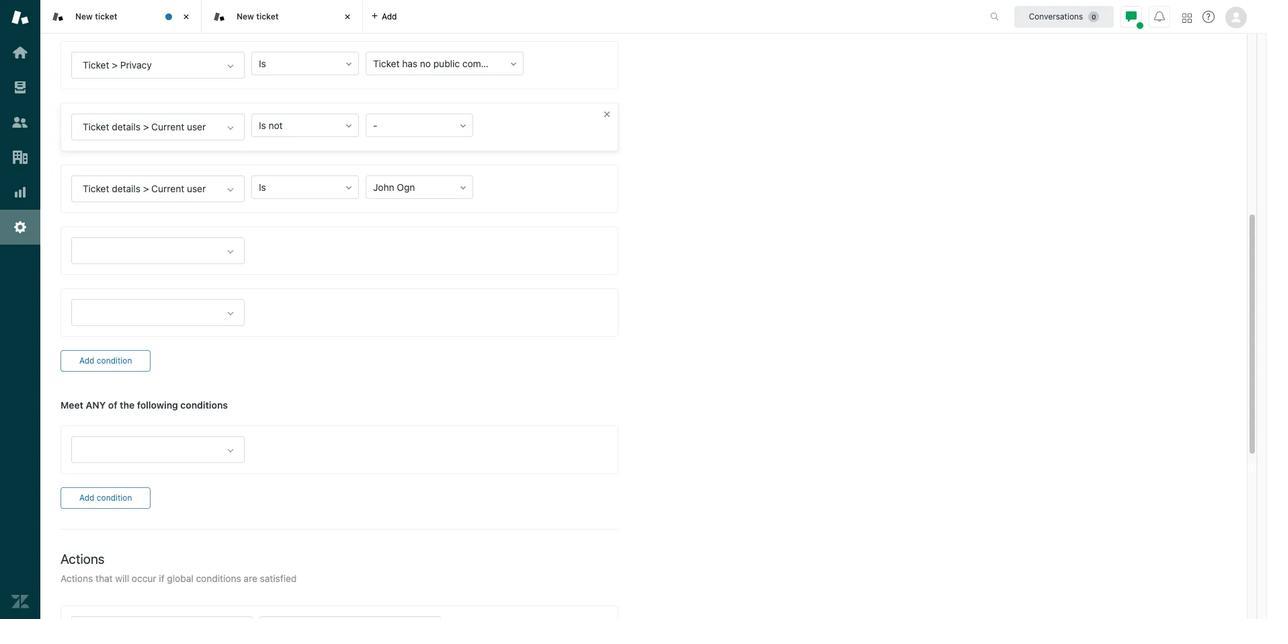 Task type: describe. For each thing, give the bounding box(es) containing it.
tabs tab list
[[40, 0, 976, 34]]

get started image
[[11, 44, 29, 61]]

reporting image
[[11, 184, 29, 201]]

zendesk products image
[[1182, 13, 1192, 23]]

new for 2nd new ticket tab from right
[[75, 11, 93, 21]]

ticket for second new ticket tab from the left
[[256, 11, 279, 21]]

1 new ticket tab from the left
[[40, 0, 202, 34]]

views image
[[11, 79, 29, 96]]

new ticket for second new ticket tab from the left
[[237, 11, 279, 21]]

conversations
[[1029, 11, 1083, 21]]

get help image
[[1203, 11, 1215, 23]]

conversations button
[[1014, 6, 1114, 27]]

customers image
[[11, 114, 29, 131]]

zendesk image
[[11, 593, 29, 610]]



Task type: vqa. For each thing, say whether or not it's contained in the screenshot.
and
no



Task type: locate. For each thing, give the bounding box(es) containing it.
add button
[[363, 0, 405, 33]]

notifications image
[[1154, 11, 1165, 22]]

new for second new ticket tab from the left
[[237, 11, 254, 21]]

new ticket
[[75, 11, 117, 21], [237, 11, 279, 21]]

new right zendesk support icon
[[75, 11, 93, 21]]

1 horizontal spatial ticket
[[256, 11, 279, 21]]

admin image
[[11, 218, 29, 236]]

0 horizontal spatial new
[[75, 11, 93, 21]]

1 new ticket from the left
[[75, 11, 117, 21]]

0 horizontal spatial new ticket
[[75, 11, 117, 21]]

ticket
[[95, 11, 117, 21], [256, 11, 279, 21]]

0 horizontal spatial ticket
[[95, 11, 117, 21]]

main element
[[0, 0, 40, 619]]

new ticket for 2nd new ticket tab from right
[[75, 11, 117, 21]]

organizations image
[[11, 149, 29, 166]]

new right close icon
[[237, 11, 254, 21]]

2 new ticket tab from the left
[[202, 0, 363, 34]]

2 new from the left
[[237, 11, 254, 21]]

close image
[[179, 10, 193, 24]]

new
[[75, 11, 93, 21], [237, 11, 254, 21]]

new ticket tab
[[40, 0, 202, 34], [202, 0, 363, 34]]

add
[[382, 11, 397, 21]]

close image
[[341, 10, 354, 24]]

1 horizontal spatial new
[[237, 11, 254, 21]]

1 horizontal spatial new ticket
[[237, 11, 279, 21]]

1 new from the left
[[75, 11, 93, 21]]

1 ticket from the left
[[95, 11, 117, 21]]

ticket for 2nd new ticket tab from right
[[95, 11, 117, 21]]

zendesk support image
[[11, 9, 29, 26]]

2 ticket from the left
[[256, 11, 279, 21]]

button displays agent's chat status as online. image
[[1126, 11, 1137, 22]]

2 new ticket from the left
[[237, 11, 279, 21]]



